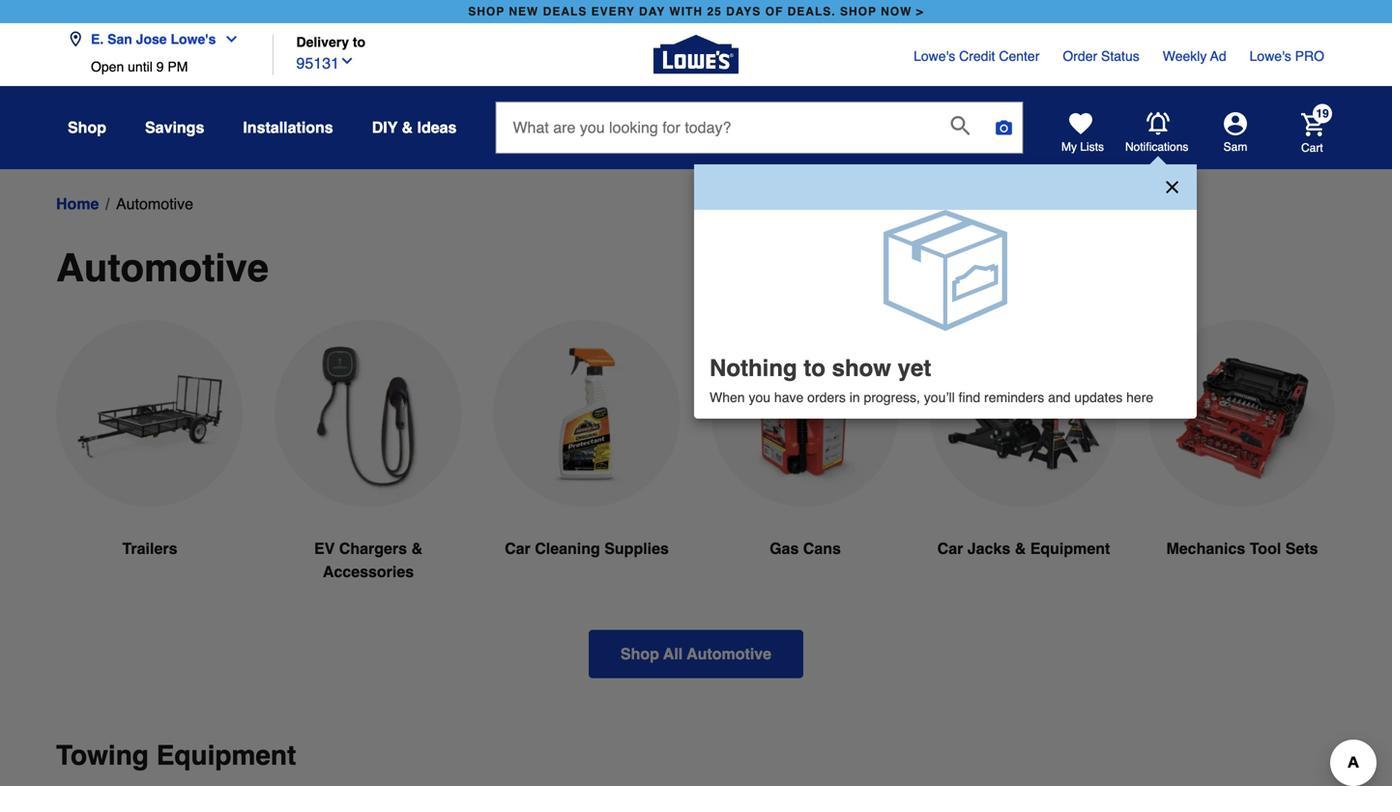 Task type: vqa. For each thing, say whether or not it's contained in the screenshot.
A red plastic gas can. 'image'
yes



Task type: locate. For each thing, give the bounding box(es) containing it.
1 horizontal spatial lowe's
[[914, 48, 956, 64]]

san
[[107, 31, 132, 47]]

0 horizontal spatial shop
[[68, 118, 106, 136]]

a black utility trailer with ramp. image
[[56, 320, 244, 507]]

shop left now
[[840, 5, 877, 18]]

shop down open on the left top of page
[[68, 118, 106, 136]]

here
[[1127, 390, 1154, 405]]

lists
[[1080, 140, 1104, 154]]

my lists link
[[1062, 112, 1104, 155]]

1 horizontal spatial car
[[938, 540, 963, 557]]

towing equipment
[[56, 740, 296, 771]]

ad
[[1211, 48, 1227, 64]]

center
[[999, 48, 1040, 64]]

automotive right all on the left
[[687, 645, 772, 663]]

None search field
[[496, 102, 1024, 172]]

& right diy
[[402, 118, 413, 136]]

weekly
[[1163, 48, 1207, 64]]

car left cleaning
[[505, 540, 531, 557]]

lowe's for lowe's credit center
[[914, 48, 956, 64]]

1 vertical spatial shop
[[621, 645, 659, 663]]

to
[[353, 34, 366, 50], [804, 355, 826, 382]]

shop left all on the left
[[621, 645, 659, 663]]

shop left new
[[468, 5, 505, 18]]

>
[[917, 5, 924, 18]]

2 vertical spatial automotive
[[687, 645, 772, 663]]

lowe's left credit
[[914, 48, 956, 64]]

shop all automotive
[[621, 645, 772, 663]]

find
[[959, 390, 981, 405]]

home link
[[56, 192, 99, 216]]

and
[[1048, 390, 1071, 405]]

lowe's left pro
[[1250, 48, 1292, 64]]

0 horizontal spatial equipment
[[156, 740, 296, 771]]

to for delivery
[[353, 34, 366, 50]]

2 horizontal spatial lowe's
[[1250, 48, 1292, 64]]

to inside nothing to show yet when you have orders in progress, you'll find reminders and updates here
[[804, 355, 826, 382]]

lowe's home improvement logo image
[[654, 12, 739, 97]]

0 horizontal spatial shop
[[468, 5, 505, 18]]

automotive down automotive "link"
[[56, 246, 269, 290]]

close image
[[1163, 178, 1182, 196]]

shop
[[468, 5, 505, 18], [840, 5, 877, 18]]

1 vertical spatial to
[[804, 355, 826, 382]]

1 horizontal spatial equipment
[[1031, 540, 1110, 557]]

lowe's credit center link
[[914, 46, 1040, 66]]

car for car jacks & equipment
[[938, 540, 963, 557]]

sets
[[1286, 540, 1319, 557]]

equipment
[[1031, 540, 1110, 557], [156, 740, 296, 771]]

show
[[832, 355, 892, 382]]

notifications
[[1126, 140, 1189, 154]]

now
[[881, 5, 912, 18]]

car
[[505, 540, 531, 557], [938, 540, 963, 557]]

a home electric vehicle charging station. image
[[275, 320, 462, 508]]

days
[[726, 5, 761, 18]]

1 shop from the left
[[468, 5, 505, 18]]

installations button
[[243, 110, 333, 145]]

2 shop from the left
[[840, 5, 877, 18]]

supplies
[[605, 540, 669, 557]]

0 horizontal spatial to
[[353, 34, 366, 50]]

lowe's credit center
[[914, 48, 1040, 64]]

car cleaning supplies link
[[493, 320, 681, 607]]

diy & ideas button
[[372, 110, 457, 145]]

0 vertical spatial shop
[[68, 118, 106, 136]]

& inside car jacks & equipment link
[[1015, 540, 1026, 557]]

0 horizontal spatial lowe's
[[171, 31, 216, 47]]

yet
[[898, 355, 932, 382]]

a spray bottle of armor all protectant. image
[[493, 320, 681, 508]]

&
[[402, 118, 413, 136], [411, 540, 423, 557], [1015, 540, 1026, 557]]

order status link
[[1063, 46, 1140, 66]]

1 car from the left
[[505, 540, 531, 557]]

with
[[670, 5, 703, 18]]

every
[[591, 5, 635, 18]]

orders
[[808, 390, 846, 405]]

cans
[[803, 540, 841, 557]]

delivery to
[[296, 34, 366, 50]]

automotive right home
[[116, 195, 193, 213]]

shop new deals every day with 25 days of deals. shop now >
[[468, 5, 924, 18]]

95131
[[296, 54, 339, 72]]

mechanics tool sets link
[[1149, 320, 1336, 607]]

to up orders
[[804, 355, 826, 382]]

lowe's inside 'link'
[[914, 48, 956, 64]]

installations
[[243, 118, 333, 136]]

sam button
[[1189, 112, 1282, 155]]

0 horizontal spatial car
[[505, 540, 531, 557]]

1 horizontal spatial to
[[804, 355, 826, 382]]

& right the chargers
[[411, 540, 423, 557]]

95131 button
[[296, 50, 355, 75]]

jose
[[136, 31, 167, 47]]

lowe's
[[171, 31, 216, 47], [914, 48, 956, 64], [1250, 48, 1292, 64]]

cart
[[1302, 141, 1324, 154]]

0 vertical spatial to
[[353, 34, 366, 50]]

1 horizontal spatial shop
[[621, 645, 659, 663]]

deals.
[[788, 5, 836, 18]]

a red plastic gas can. image
[[712, 320, 899, 507]]

2 car from the left
[[938, 540, 963, 557]]

delivery
[[296, 34, 349, 50]]

0 vertical spatial equipment
[[1031, 540, 1110, 557]]

1 horizontal spatial shop
[[840, 5, 877, 18]]

lowe's pro link
[[1250, 46, 1325, 66]]

progress,
[[864, 390, 920, 405]]

& for car jacks & equipment
[[1015, 540, 1026, 557]]

& inside ev chargers & accessories
[[411, 540, 423, 557]]

lowe's pro
[[1250, 48, 1325, 64]]

car jacks & equipment link
[[930, 320, 1118, 607]]

& right jacks
[[1015, 540, 1026, 557]]

to up chevron down image
[[353, 34, 366, 50]]

savings button
[[145, 110, 204, 145]]

savings
[[145, 118, 204, 136]]

lowe's up pm
[[171, 31, 216, 47]]

lowe's home improvement notification center image
[[1147, 112, 1170, 135]]

new
[[509, 5, 539, 18]]

automotive
[[116, 195, 193, 213], [56, 246, 269, 290], [687, 645, 772, 663]]

car left jacks
[[938, 540, 963, 557]]

weekly ad
[[1163, 48, 1227, 64]]



Task type: describe. For each thing, give the bounding box(es) containing it.
chevron down image
[[339, 53, 355, 69]]

my lists
[[1062, 140, 1104, 154]]

tool
[[1250, 540, 1282, 557]]

automotive link
[[116, 192, 193, 216]]

my
[[1062, 140, 1077, 154]]

sam
[[1224, 140, 1248, 154]]

1 vertical spatial automotive
[[56, 246, 269, 290]]

all
[[663, 645, 683, 663]]

9
[[156, 59, 164, 74]]

ideas
[[417, 118, 457, 136]]

credit
[[959, 48, 995, 64]]

to for nothing
[[804, 355, 826, 382]]

diy
[[372, 118, 398, 136]]

mechanics tool sets
[[1167, 540, 1319, 557]]

weekly ad link
[[1163, 46, 1227, 66]]

lowe's home improvement lists image
[[1070, 112, 1093, 135]]

updates
[[1075, 390, 1123, 405]]

0 vertical spatial automotive
[[116, 195, 193, 213]]

pm
[[168, 59, 188, 74]]

lowe's inside button
[[171, 31, 216, 47]]

you'll
[[924, 390, 955, 405]]

in
[[850, 390, 860, 405]]

a torin jack and a pair of jack stands. image
[[930, 320, 1118, 508]]

open
[[91, 59, 124, 74]]

ev chargers & accessories
[[314, 540, 423, 581]]

deals
[[543, 5, 587, 18]]

a craftsman mechanics tool set. image
[[1149, 320, 1336, 507]]

order status
[[1063, 48, 1140, 64]]

19
[[1316, 107, 1329, 120]]

of
[[766, 5, 784, 18]]

gas
[[770, 540, 799, 557]]

day
[[639, 5, 665, 18]]

open until 9 pm
[[91, 59, 188, 74]]

e. san jose lowe's button
[[68, 20, 247, 59]]

lowe's home improvement cart image
[[1302, 113, 1325, 136]]

car jacks & equipment
[[938, 540, 1110, 557]]

towing
[[56, 740, 149, 771]]

shop button
[[68, 110, 106, 145]]

camera image
[[995, 118, 1014, 137]]

1 vertical spatial equipment
[[156, 740, 296, 771]]

home
[[56, 195, 99, 213]]

chevron down image
[[216, 31, 239, 47]]

e.
[[91, 31, 104, 47]]

& for ev chargers & accessories
[[411, 540, 423, 557]]

Search Query text field
[[497, 103, 936, 153]]

shop for shop all automotive
[[621, 645, 659, 663]]

nothing to show yet when you have orders in progress, you'll find reminders and updates here
[[710, 355, 1154, 405]]

e. san jose lowe's
[[91, 31, 216, 47]]

lowe's for lowe's pro
[[1250, 48, 1292, 64]]

gas cans link
[[712, 320, 899, 607]]

nothing
[[710, 355, 797, 382]]

shop for shop
[[68, 118, 106, 136]]

mechanics
[[1167, 540, 1246, 557]]

jacks
[[968, 540, 1011, 557]]

location image
[[68, 31, 83, 47]]

ev chargers & accessories link
[[275, 320, 462, 630]]

accessories
[[323, 563, 414, 581]]

chargers
[[339, 540, 407, 557]]

trailers
[[122, 540, 177, 557]]

gas cans
[[770, 540, 841, 557]]

car cleaning supplies
[[505, 540, 669, 557]]

diy & ideas
[[372, 118, 457, 136]]

car for car cleaning supplies
[[505, 540, 531, 557]]

pro
[[1295, 48, 1325, 64]]

shop new deals every day with 25 days of deals. shop now > link
[[464, 0, 928, 23]]

status
[[1101, 48, 1140, 64]]

until
[[128, 59, 153, 74]]

search image
[[951, 116, 970, 135]]

& inside diy & ideas button
[[402, 118, 413, 136]]

trailers link
[[56, 320, 244, 607]]

you
[[749, 390, 771, 405]]

25
[[707, 5, 722, 18]]

when
[[710, 390, 745, 405]]

reminders
[[984, 390, 1045, 405]]

have
[[775, 390, 804, 405]]

shop all automotive link
[[589, 630, 804, 678]]

ev
[[314, 540, 335, 557]]

order
[[1063, 48, 1098, 64]]

cleaning
[[535, 540, 600, 557]]



